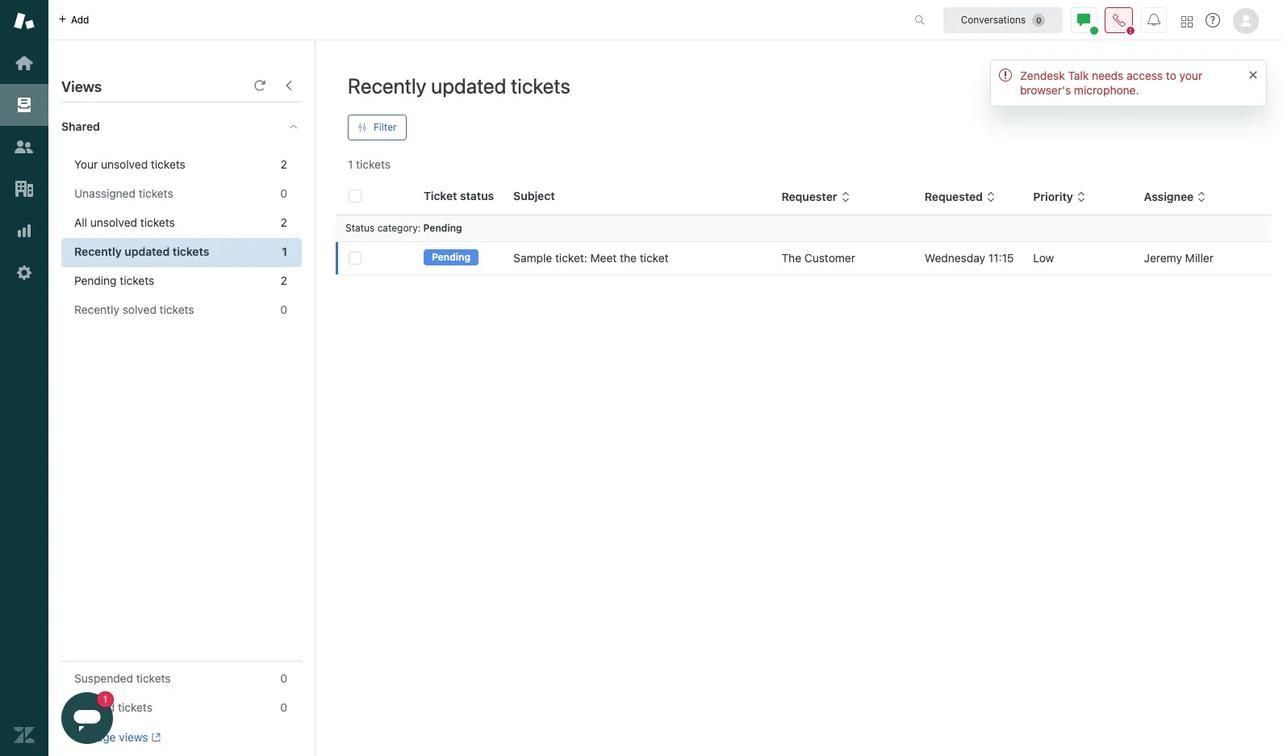 Task type: locate. For each thing, give the bounding box(es) containing it.
1 vertical spatial recently
[[74, 245, 122, 258]]

recently updated tickets
[[348, 73, 571, 98], [74, 245, 209, 258]]

0 for suspended tickets
[[280, 672, 287, 686]]

1 horizontal spatial recently updated tickets
[[348, 73, 571, 98]]

4 0 from the top
[[280, 701, 287, 715]]

0 horizontal spatial recently updated tickets
[[74, 245, 209, 258]]

browser's
[[1021, 83, 1072, 97]]

recently for 1
[[74, 245, 122, 258]]

recently down pending tickets on the left of page
[[74, 303, 119, 317]]

1 for 1
[[282, 245, 287, 258]]

2 2 from the top
[[281, 216, 287, 229]]

2 0 from the top
[[280, 303, 287, 317]]

0 vertical spatial 1
[[348, 157, 353, 171]]

0 horizontal spatial 1
[[282, 245, 287, 258]]

get started image
[[14, 52, 35, 73]]

conversations button
[[944, 7, 1063, 33]]

wednesday
[[925, 251, 986, 265]]

updated
[[431, 73, 507, 98], [125, 245, 170, 258]]

ticket
[[640, 251, 669, 265]]

unsolved up unassigned tickets
[[101, 157, 148, 171]]

2 vertical spatial pending
[[74, 274, 117, 287]]

tickets
[[511, 73, 571, 98], [151, 157, 186, 171], [356, 157, 391, 171], [139, 187, 173, 200], [140, 216, 175, 229], [173, 245, 209, 258], [120, 274, 154, 287], [160, 303, 194, 317], [136, 672, 171, 686], [118, 701, 153, 715]]

zendesk talk needs access to your browser's microphone.
[[1021, 69, 1203, 97]]

your unsolved tickets
[[74, 157, 186, 171]]

ticket status
[[424, 189, 494, 203]]

1 vertical spatial pending
[[432, 251, 471, 263]]

×
[[1249, 64, 1259, 82]]

1 horizontal spatial 1
[[348, 157, 353, 171]]

recently
[[348, 73, 427, 98], [74, 245, 122, 258], [74, 303, 119, 317]]

requester
[[782, 190, 838, 204]]

0 for unassigned tickets
[[280, 187, 287, 200]]

3 2 from the top
[[281, 274, 287, 287]]

requested button
[[925, 190, 996, 204]]

sample
[[514, 251, 552, 265]]

0 vertical spatial updated
[[431, 73, 507, 98]]

reporting image
[[14, 220, 35, 241]]

unsolved
[[101, 157, 148, 171], [90, 216, 137, 229]]

1 for 1 tickets
[[348, 157, 353, 171]]

1 vertical spatial updated
[[125, 245, 170, 258]]

0
[[280, 187, 287, 200], [280, 303, 287, 317], [280, 672, 287, 686], [280, 701, 287, 715]]

priority
[[1034, 190, 1074, 204]]

2 vertical spatial 2
[[281, 274, 287, 287]]

pending down ticket
[[424, 222, 462, 234]]

1
[[348, 157, 353, 171], [282, 245, 287, 258]]

pending
[[424, 222, 462, 234], [432, 251, 471, 263], [74, 274, 117, 287]]

manage views
[[74, 731, 148, 744]]

to
[[1167, 69, 1177, 82]]

views
[[61, 78, 102, 95]]

the
[[620, 251, 637, 265]]

2
[[281, 157, 287, 171], [281, 216, 287, 229], [281, 274, 287, 287]]

1 vertical spatial 2
[[281, 216, 287, 229]]

2 vertical spatial recently
[[74, 303, 119, 317]]

collapse views pane image
[[283, 79, 296, 92]]

sample ticket: meet the ticket
[[514, 251, 669, 265]]

1 vertical spatial unsolved
[[90, 216, 137, 229]]

zendesk support image
[[14, 10, 35, 31]]

low
[[1034, 251, 1055, 265]]

filter button
[[348, 115, 407, 140]]

get help image
[[1206, 13, 1221, 27]]

pending tickets
[[74, 274, 154, 287]]

1 tickets
[[348, 157, 391, 171]]

pending down status category: pending
[[432, 251, 471, 263]]

0 vertical spatial unsolved
[[101, 157, 148, 171]]

unsolved down the unassigned
[[90, 216, 137, 229]]

category:
[[378, 222, 421, 234]]

your
[[74, 157, 98, 171]]

filter
[[374, 121, 397, 133]]

recently up filter
[[348, 73, 427, 98]]

0 horizontal spatial updated
[[125, 245, 170, 258]]

row
[[336, 242, 1272, 275]]

solved
[[123, 303, 157, 317]]

admin image
[[14, 262, 35, 283]]

status
[[346, 222, 375, 234]]

requester button
[[782, 190, 851, 204]]

unassigned
[[74, 187, 136, 200]]

recently solved tickets
[[74, 303, 194, 317]]

0 vertical spatial recently updated tickets
[[348, 73, 571, 98]]

all unsolved tickets
[[74, 216, 175, 229]]

ticket
[[424, 189, 457, 203]]

3 0 from the top
[[280, 672, 287, 686]]

11:15
[[989, 251, 1014, 265]]

1 2 from the top
[[281, 157, 287, 171]]

× button
[[1249, 64, 1259, 82]]

1 0 from the top
[[280, 187, 287, 200]]

pending for pending tickets
[[74, 274, 117, 287]]

customers image
[[14, 136, 35, 157]]

all
[[74, 216, 87, 229]]

recently up pending tickets on the left of page
[[74, 245, 122, 258]]

shared button
[[48, 103, 272, 151]]

1 vertical spatial 1
[[282, 245, 287, 258]]

assignee button
[[1145, 190, 1207, 204]]

pending up recently solved tickets
[[74, 274, 117, 287]]

0 vertical spatial 2
[[281, 157, 287, 171]]



Task type: vqa. For each thing, say whether or not it's contained in the screenshot.


Task type: describe. For each thing, give the bounding box(es) containing it.
shared
[[61, 119, 100, 133]]

zendesk products image
[[1182, 16, 1193, 27]]

recently for 0
[[74, 303, 119, 317]]

meet
[[591, 251, 617, 265]]

customer
[[805, 251, 856, 265]]

views
[[119, 731, 148, 744]]

requested
[[925, 190, 983, 204]]

jeremy miller
[[1145, 251, 1214, 265]]

add button
[[48, 0, 99, 40]]

pending for pending
[[432, 251, 471, 263]]

(opens in a new tab) image
[[148, 733, 161, 743]]

suspended
[[74, 672, 133, 686]]

deleted
[[74, 701, 115, 715]]

0 vertical spatial recently
[[348, 73, 427, 98]]

subject
[[514, 189, 555, 203]]

status
[[460, 189, 494, 203]]

microphone.
[[1075, 83, 1140, 97]]

the customer
[[782, 251, 856, 265]]

button displays agent's chat status as online. image
[[1078, 13, 1091, 26]]

2 for all unsolved tickets
[[281, 216, 287, 229]]

organizations image
[[14, 178, 35, 199]]

shared heading
[[48, 103, 315, 151]]

unsolved for all
[[90, 216, 137, 229]]

talk
[[1069, 69, 1089, 82]]

refresh views pane image
[[254, 79, 266, 92]]

assignee
[[1145, 190, 1194, 204]]

0 vertical spatial pending
[[424, 222, 462, 234]]

the
[[782, 251, 802, 265]]

unassigned tickets
[[74, 187, 173, 200]]

add
[[71, 13, 89, 25]]

zendesk image
[[14, 725, 35, 746]]

notifications image
[[1148, 13, 1161, 26]]

row containing sample ticket: meet the ticket
[[336, 242, 1272, 275]]

ticket:
[[555, 251, 588, 265]]

conversations
[[961, 13, 1026, 25]]

suspended tickets
[[74, 672, 171, 686]]

2 for your unsolved tickets
[[281, 157, 287, 171]]

deleted tickets
[[74, 701, 153, 715]]

miller
[[1186, 251, 1214, 265]]

status category: pending
[[346, 222, 462, 234]]

jeremy
[[1145, 251, 1183, 265]]

needs
[[1092, 69, 1124, 82]]

your
[[1180, 69, 1203, 82]]

wednesday 11:15
[[925, 251, 1014, 265]]

manage
[[74, 731, 116, 744]]

unsolved for your
[[101, 157, 148, 171]]

views image
[[14, 94, 35, 115]]

manage views link
[[74, 731, 161, 745]]

priority button
[[1034, 190, 1087, 204]]

sample ticket: meet the ticket link
[[514, 250, 669, 266]]

2 for pending tickets
[[281, 274, 287, 287]]

1 vertical spatial recently updated tickets
[[74, 245, 209, 258]]

0 for recently solved tickets
[[280, 303, 287, 317]]

0 for deleted tickets
[[280, 701, 287, 715]]

access
[[1127, 69, 1164, 82]]

zendesk
[[1021, 69, 1066, 82]]

1 horizontal spatial updated
[[431, 73, 507, 98]]

main element
[[0, 0, 48, 757]]



